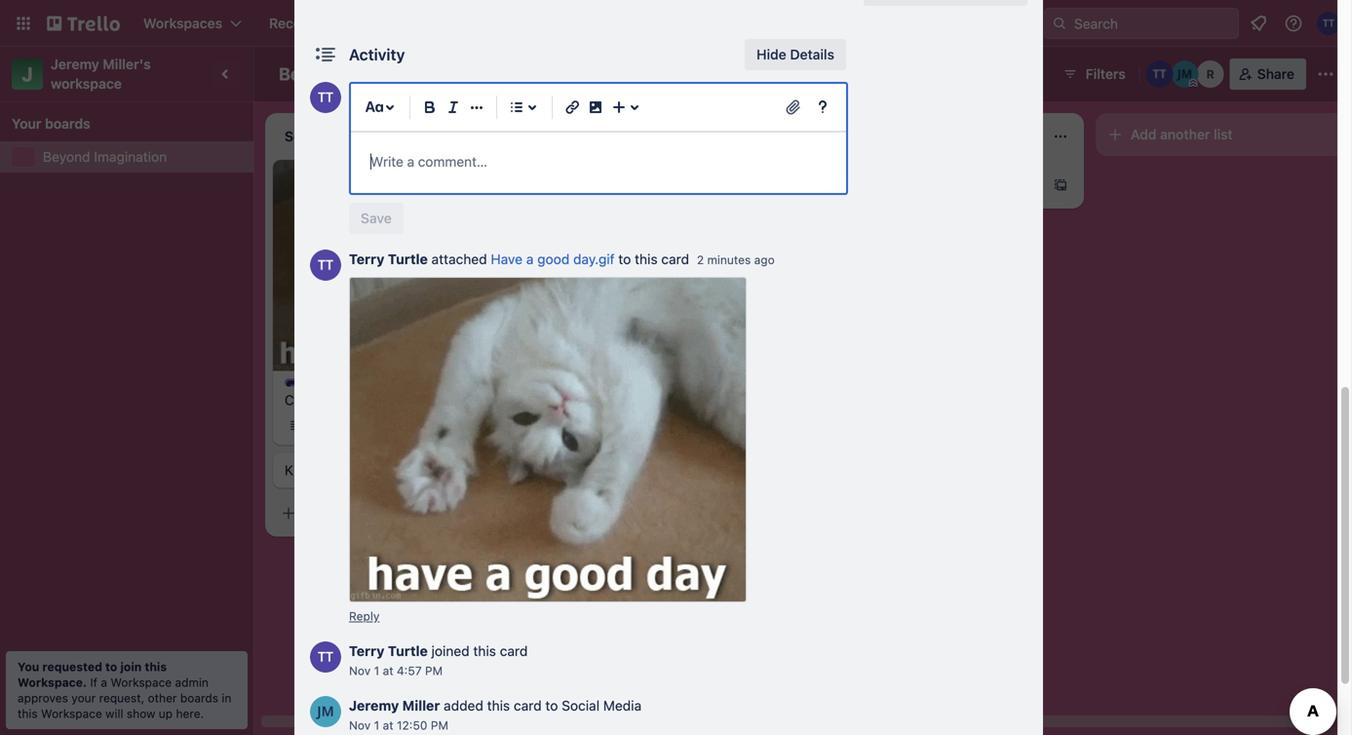 Task type: vqa. For each thing, say whether or not it's contained in the screenshot.
List
yes



Task type: describe. For each thing, give the bounding box(es) containing it.
reply link
[[349, 609, 380, 623]]

miller
[[402, 698, 440, 714]]

2 minutes ago link
[[697, 253, 775, 267]]

this inside 'you requested to join this workspace.'
[[145, 660, 167, 674]]

add a card
[[304, 505, 374, 521]]

editor toolbar toolbar
[[359, 92, 839, 123]]

nov inside jeremy miller added this card to social media nov 1 at 12:50 pm
[[349, 719, 371, 732]]

back to home image
[[47, 8, 120, 39]]

other
[[148, 691, 177, 705]]

you requested to join this workspace.
[[18, 660, 167, 689]]

beyond imagination link
[[43, 147, 242, 167]]

attach and insert link image
[[784, 98, 803, 117]]

your
[[12, 116, 41, 132]]

create
[[285, 392, 327, 408]]

good
[[537, 251, 570, 267]]

another
[[1160, 126, 1210, 142]]

italic ⌘i image
[[442, 96, 465, 119]]

hide details
[[757, 46, 835, 62]]

imagination inside board name text box
[[346, 63, 445, 84]]

1 inside terry turtle joined this card nov 1 at 4:57 pm
[[374, 664, 380, 678]]

0 horizontal spatial boards
[[45, 116, 90, 132]]

activity
[[349, 45, 405, 64]]

have a good day.gif link
[[491, 251, 615, 267]]

day.gif
[[573, 251, 615, 267]]

social
[[562, 698, 600, 714]]

up
[[159, 707, 173, 721]]

star or unstar board image
[[466, 66, 482, 82]]

board
[[562, 66, 600, 82]]

r
[[1207, 67, 1215, 81]]

primary element
[[0, 0, 1352, 47]]

save
[[361, 210, 392, 226]]

filters button
[[1057, 59, 1132, 90]]

rubyanndersson (rubyanndersson) image
[[1197, 60, 1224, 88]]

customize views image
[[622, 64, 641, 84]]

attached
[[432, 251, 487, 267]]

0 vertical spatial a
[[526, 251, 534, 267]]

color: purple, title: none image
[[285, 379, 324, 387]]

jeremy for jeremy miller's workspace
[[51, 56, 99, 72]]

1 vertical spatial jeremy miller (jeremymiller198) image
[[310, 696, 341, 727]]

your boards with 1 items element
[[12, 112, 232, 136]]

more formatting image
[[465, 96, 489, 119]]

jeremy miller added this card to social media nov 1 at 12:50 pm
[[349, 698, 642, 732]]

pm inside terry turtle joined this card nov 1 at 4:57 pm
[[425, 664, 443, 678]]

share
[[1258, 66, 1295, 82]]

beyond inside board name text box
[[279, 63, 342, 84]]

search image
[[1052, 16, 1068, 31]]

this inside if a workspace admin approves your request, other boards in this workspace will show up here.
[[18, 707, 38, 721]]

hide details link
[[745, 39, 846, 70]]

a for add a card
[[334, 505, 341, 521]]

to inside jeremy miller added this card to social media nov 1 at 12:50 pm
[[546, 698, 558, 714]]

filters
[[1086, 66, 1126, 82]]

miller's
[[103, 56, 151, 72]]

jeremy for jeremy miller added this card to social media nov 1 at 12:50 pm
[[349, 698, 399, 714]]

your
[[71, 691, 96, 705]]

join
[[120, 660, 142, 674]]

card inside terry turtle joined this card nov 1 at 4:57 pm
[[500, 643, 528, 659]]

you
[[18, 660, 39, 674]]

workspace visible image
[[502, 66, 517, 82]]

j
[[22, 62, 33, 85]]

thinking
[[562, 181, 616, 197]]

1 vertical spatial beyond
[[43, 149, 90, 165]]

here.
[[176, 707, 204, 721]]

create from template… image
[[1053, 177, 1069, 193]]

workspace
[[51, 76, 122, 92]]

admin
[[175, 676, 209, 689]]

list
[[1214, 126, 1233, 142]]

image image
[[584, 96, 607, 119]]

ago
[[754, 253, 775, 267]]

terry turtle (terryturtle) image for attached
[[310, 250, 341, 281]]

have
[[491, 251, 523, 267]]

open information menu image
[[1284, 14, 1304, 33]]

your boards
[[12, 116, 90, 132]]

2
[[697, 253, 704, 267]]

Main content area, start typing to enter text. text field
[[371, 150, 827, 174]]

create instagram link
[[285, 390, 511, 410]]

4:57
[[397, 664, 422, 678]]

1 inside jeremy miller added this card to social media nov 1 at 12:50 pm
[[374, 719, 380, 732]]

create instagram
[[285, 392, 393, 408]]

terry for attached
[[349, 251, 385, 267]]

beyond imagination inside board name text box
[[279, 63, 445, 84]]

0 vertical spatial terry turtle (terryturtle) image
[[1317, 12, 1341, 35]]

kickoff meeting
[[285, 462, 383, 478]]

board link
[[529, 59, 612, 90]]

kickoff meeting link
[[285, 461, 511, 480]]

Board name text field
[[269, 59, 455, 90]]



Task type: locate. For each thing, give the bounding box(es) containing it.
0 horizontal spatial jeremy
[[51, 56, 99, 72]]

jeremy inside jeremy miller added this card to social media nov 1 at 12:50 pm
[[349, 698, 399, 714]]

1 horizontal spatial jeremy miller (jeremymiller198) image
[[1172, 60, 1199, 88]]

1 terry from the top
[[349, 251, 385, 267]]

beyond down your boards
[[43, 149, 90, 165]]

a inside if a workspace admin approves your request, other boards in this workspace will show up here.
[[101, 676, 107, 689]]

0 vertical spatial workspace
[[111, 676, 172, 689]]

turtle
[[388, 251, 428, 267], [388, 643, 428, 659]]

1 vertical spatial workspace
[[41, 707, 102, 721]]

a right if
[[101, 676, 107, 689]]

a right have
[[526, 251, 534, 267]]

jeremy miller's workspace
[[51, 56, 154, 92]]

0 horizontal spatial beyond
[[43, 149, 90, 165]]

boards inside if a workspace admin approves your request, other boards in this workspace will show up here.
[[180, 691, 218, 705]]

0 vertical spatial jeremy miller (jeremymiller198) image
[[1172, 60, 1199, 88]]

if
[[90, 676, 98, 689]]

text styles image
[[363, 96, 386, 119]]

added
[[444, 698, 484, 714]]

add a card button
[[273, 498, 491, 529]]

to left join
[[105, 660, 117, 674]]

jeremy miller (jeremymiller198) image left r
[[1172, 60, 1199, 88]]

jeremy up nov 1 at 12:50 pm link
[[349, 698, 399, 714]]

requested
[[42, 660, 102, 674]]

add left another
[[1131, 126, 1157, 142]]

0 horizontal spatial terry turtle (terryturtle) image
[[310, 82, 341, 113]]

request,
[[99, 691, 144, 705]]

1 horizontal spatial beyond imagination
[[279, 63, 445, 84]]

add for add a card
[[304, 505, 330, 521]]

0 vertical spatial beyond
[[279, 63, 342, 84]]

turtle up 4:57
[[388, 643, 428, 659]]

1 vertical spatial boards
[[180, 691, 218, 705]]

0 vertical spatial add
[[1131, 126, 1157, 142]]

hide
[[757, 46, 787, 62]]

1 vertical spatial to
[[105, 660, 117, 674]]

this inside terry turtle joined this card nov 1 at 4:57 pm
[[473, 643, 496, 659]]

1 horizontal spatial beyond
[[279, 63, 342, 84]]

0 horizontal spatial to
[[105, 660, 117, 674]]

approves
[[18, 691, 68, 705]]

0 vertical spatial beyond imagination
[[279, 63, 445, 84]]

terry turtle (terryturtle) image
[[1317, 12, 1341, 35], [310, 250, 341, 281], [310, 642, 341, 673]]

add
[[1131, 126, 1157, 142], [304, 505, 330, 521]]

imagination down "your boards with 1 items" element
[[94, 149, 167, 165]]

jeremy miller (jeremymiller198) image
[[1172, 60, 1199, 88], [310, 696, 341, 727]]

this down the approves
[[18, 707, 38, 721]]

a inside button
[[334, 505, 341, 521]]

terry down save button
[[349, 251, 385, 267]]

will
[[105, 707, 123, 721]]

terry turtle (terryturtle) image left text styles image
[[310, 82, 341, 113]]

add for add another list
[[1131, 126, 1157, 142]]

if a workspace admin approves your request, other boards in this workspace will show up here.
[[18, 676, 231, 721]]

0 vertical spatial turtle
[[388, 251, 428, 267]]

this right join
[[145, 660, 167, 674]]

beyond imagination down "your boards with 1 items" element
[[43, 149, 167, 165]]

1 nov from the top
[[349, 664, 371, 678]]

joined
[[432, 643, 470, 659]]

2 vertical spatial to
[[546, 698, 558, 714]]

2 vertical spatial a
[[101, 676, 107, 689]]

0 vertical spatial boards
[[45, 116, 90, 132]]

0 vertical spatial nov
[[349, 664, 371, 678]]

card left 2
[[661, 251, 689, 267]]

0 vertical spatial terry
[[349, 251, 385, 267]]

0 horizontal spatial beyond imagination
[[43, 149, 167, 165]]

2 vertical spatial terry turtle (terryturtle) image
[[310, 642, 341, 673]]

terry turtle (terryturtle) image
[[1146, 60, 1174, 88], [310, 82, 341, 113], [491, 414, 515, 437]]

2 at from the top
[[383, 719, 394, 732]]

1 horizontal spatial boards
[[180, 691, 218, 705]]

save button
[[349, 203, 404, 234]]

0 vertical spatial 1
[[374, 664, 380, 678]]

workspace down your
[[41, 707, 102, 721]]

0 horizontal spatial add
[[304, 505, 330, 521]]

1 at from the top
[[383, 664, 394, 678]]

terry turtle (terryturtle) image for joined this card
[[310, 642, 341, 673]]

card inside button
[[345, 505, 374, 521]]

open help dialog image
[[811, 96, 835, 119]]

nov
[[349, 664, 371, 678], [349, 719, 371, 732]]

nov left 4:57
[[349, 664, 371, 678]]

thinking link
[[562, 179, 788, 199]]

nov 1 at 4:57 pm link
[[349, 664, 443, 678]]

0 vertical spatial to
[[619, 251, 631, 267]]

at inside jeremy miller added this card to social media nov 1 at 12:50 pm
[[383, 719, 394, 732]]

1 vertical spatial imagination
[[94, 149, 167, 165]]

pm
[[425, 664, 443, 678], [431, 719, 449, 732]]

create from template… image
[[499, 506, 515, 521]]

1 vertical spatial turtle
[[388, 643, 428, 659]]

1 horizontal spatial a
[[334, 505, 341, 521]]

add down kickoff
[[304, 505, 330, 521]]

0 notifications image
[[1247, 12, 1271, 35]]

terry
[[349, 251, 385, 267], [349, 643, 385, 659]]

1 horizontal spatial imagination
[[346, 63, 445, 84]]

0 vertical spatial pm
[[425, 664, 443, 678]]

1 horizontal spatial to
[[546, 698, 558, 714]]

imagination up text styles image
[[346, 63, 445, 84]]

pm inside jeremy miller added this card to social media nov 1 at 12:50 pm
[[431, 719, 449, 732]]

2 1 from the top
[[374, 719, 380, 732]]

0 vertical spatial imagination
[[346, 63, 445, 84]]

1 horizontal spatial add
[[1131, 126, 1157, 142]]

1 left 4:57
[[374, 664, 380, 678]]

0 horizontal spatial a
[[101, 676, 107, 689]]

minutes
[[707, 253, 751, 267]]

to left social
[[546, 698, 558, 714]]

1 vertical spatial add
[[304, 505, 330, 521]]

nov inside terry turtle joined this card nov 1 at 4:57 pm
[[349, 664, 371, 678]]

1 horizontal spatial jeremy
[[349, 698, 399, 714]]

beyond left activity at the top
[[279, 63, 342, 84]]

bold ⌘b image
[[418, 96, 442, 119]]

lists image
[[505, 96, 529, 119]]

this right joined
[[473, 643, 496, 659]]

1 vertical spatial at
[[383, 719, 394, 732]]

add another list button
[[1096, 113, 1352, 156]]

terry down reply on the left bottom of the page
[[349, 643, 385, 659]]

link image
[[561, 96, 584, 119]]

boards down admin
[[180, 691, 218, 705]]

card inside jeremy miller added this card to social media nov 1 at 12:50 pm
[[514, 698, 542, 714]]

nov left 12:50
[[349, 719, 371, 732]]

workspace
[[111, 676, 172, 689], [41, 707, 102, 721]]

instagram
[[330, 392, 393, 408]]

at
[[383, 664, 394, 678], [383, 719, 394, 732]]

terry turtle joined this card nov 1 at 4:57 pm
[[349, 643, 528, 678]]

terry turtle (terryturtle) image left r
[[1146, 60, 1174, 88]]

1 vertical spatial pm
[[431, 719, 449, 732]]

show
[[127, 707, 155, 721]]

to
[[619, 251, 631, 267], [105, 660, 117, 674], [546, 698, 558, 714]]

this right added
[[487, 698, 510, 714]]

imagination
[[346, 63, 445, 84], [94, 149, 167, 165]]

1 vertical spatial terry
[[349, 643, 385, 659]]

reply
[[349, 609, 380, 623]]

beyond imagination up text styles image
[[279, 63, 445, 84]]

1 vertical spatial jeremy
[[349, 698, 399, 714]]

at left 12:50
[[383, 719, 394, 732]]

a for if a workspace admin approves your request, other boards in this workspace will show up here.
[[101, 676, 107, 689]]

2 horizontal spatial a
[[526, 251, 534, 267]]

2 terry from the top
[[349, 643, 385, 659]]

0 horizontal spatial imagination
[[94, 149, 167, 165]]

2 nov from the top
[[349, 719, 371, 732]]

workspace.
[[18, 676, 87, 689]]

nov 1 at 12:50 pm link
[[349, 719, 449, 732]]

1 vertical spatial terry turtle (terryturtle) image
[[310, 250, 341, 281]]

details
[[790, 46, 835, 62]]

terry turtle (terryturtle) image up create from template… icon
[[491, 414, 515, 437]]

boards
[[45, 116, 90, 132], [180, 691, 218, 705]]

this
[[635, 251, 658, 267], [473, 643, 496, 659], [145, 660, 167, 674], [487, 698, 510, 714], [18, 707, 38, 721]]

pm down the 'miller' at the bottom left of page
[[431, 719, 449, 732]]

1 turtle from the top
[[388, 251, 428, 267]]

terry inside terry turtle joined this card nov 1 at 4:57 pm
[[349, 643, 385, 659]]

this right day.gif
[[635, 251, 658, 267]]

workspace down join
[[111, 676, 172, 689]]

jeremy up workspace
[[51, 56, 99, 72]]

share button
[[1230, 59, 1307, 90]]

automation image
[[1022, 59, 1049, 86]]

card left social
[[514, 698, 542, 714]]

pm right 4:57
[[425, 664, 443, 678]]

12:50
[[397, 719, 428, 732]]

r button
[[1197, 60, 1224, 88]]

to right day.gif
[[619, 251, 631, 267]]

1 vertical spatial a
[[334, 505, 341, 521]]

1 horizontal spatial workspace
[[111, 676, 172, 689]]

card right joined
[[500, 643, 528, 659]]

beyond imagination
[[279, 63, 445, 84], [43, 149, 167, 165]]

in
[[222, 691, 231, 705]]

at left 4:57
[[383, 664, 394, 678]]

terry turtle attached have a good day.gif to this card 2 minutes ago
[[349, 251, 775, 267]]

1
[[374, 664, 380, 678], [374, 719, 380, 732]]

1 vertical spatial beyond imagination
[[43, 149, 167, 165]]

card
[[661, 251, 689, 267], [345, 505, 374, 521], [500, 643, 528, 659], [514, 698, 542, 714]]

0 horizontal spatial workspace
[[41, 707, 102, 721]]

1 1 from the top
[[374, 664, 380, 678]]

a
[[526, 251, 534, 267], [334, 505, 341, 521], [101, 676, 107, 689]]

add another list
[[1131, 126, 1233, 142]]

turtle inside terry turtle joined this card nov 1 at 4:57 pm
[[388, 643, 428, 659]]

1 horizontal spatial terry turtle (terryturtle) image
[[491, 414, 515, 437]]

jeremy
[[51, 56, 99, 72], [349, 698, 399, 714]]

turtle for attached
[[388, 251, 428, 267]]

terry for joined
[[349, 643, 385, 659]]

Search field
[[1068, 9, 1238, 38]]

1 left 12:50
[[374, 719, 380, 732]]

show menu image
[[1316, 64, 1336, 84]]

0 vertical spatial at
[[383, 664, 394, 678]]

media
[[603, 698, 642, 714]]

0 horizontal spatial jeremy miller (jeremymiller198) image
[[310, 696, 341, 727]]

0 vertical spatial jeremy
[[51, 56, 99, 72]]

meeting
[[332, 462, 383, 478]]

to inside 'you requested to join this workspace.'
[[105, 660, 117, 674]]

2 turtle from the top
[[388, 643, 428, 659]]

2 horizontal spatial terry turtle (terryturtle) image
[[1146, 60, 1174, 88]]

jeremy miller (jeremymiller198) image left nov 1 at 12:50 pm link
[[310, 696, 341, 727]]

jeremy inside the jeremy miller's workspace
[[51, 56, 99, 72]]

card down meeting
[[345, 505, 374, 521]]

turtle left 'attached'
[[388, 251, 428, 267]]

2 horizontal spatial to
[[619, 251, 631, 267]]

a down kickoff meeting
[[334, 505, 341, 521]]

at inside terry turtle joined this card nov 1 at 4:57 pm
[[383, 664, 394, 678]]

1 vertical spatial 1
[[374, 719, 380, 732]]

turtle for joined
[[388, 643, 428, 659]]

this inside jeremy miller added this card to social media nov 1 at 12:50 pm
[[487, 698, 510, 714]]

kickoff
[[285, 462, 329, 478]]

boards right your
[[45, 116, 90, 132]]

1 vertical spatial nov
[[349, 719, 371, 732]]

beyond
[[279, 63, 342, 84], [43, 149, 90, 165]]



